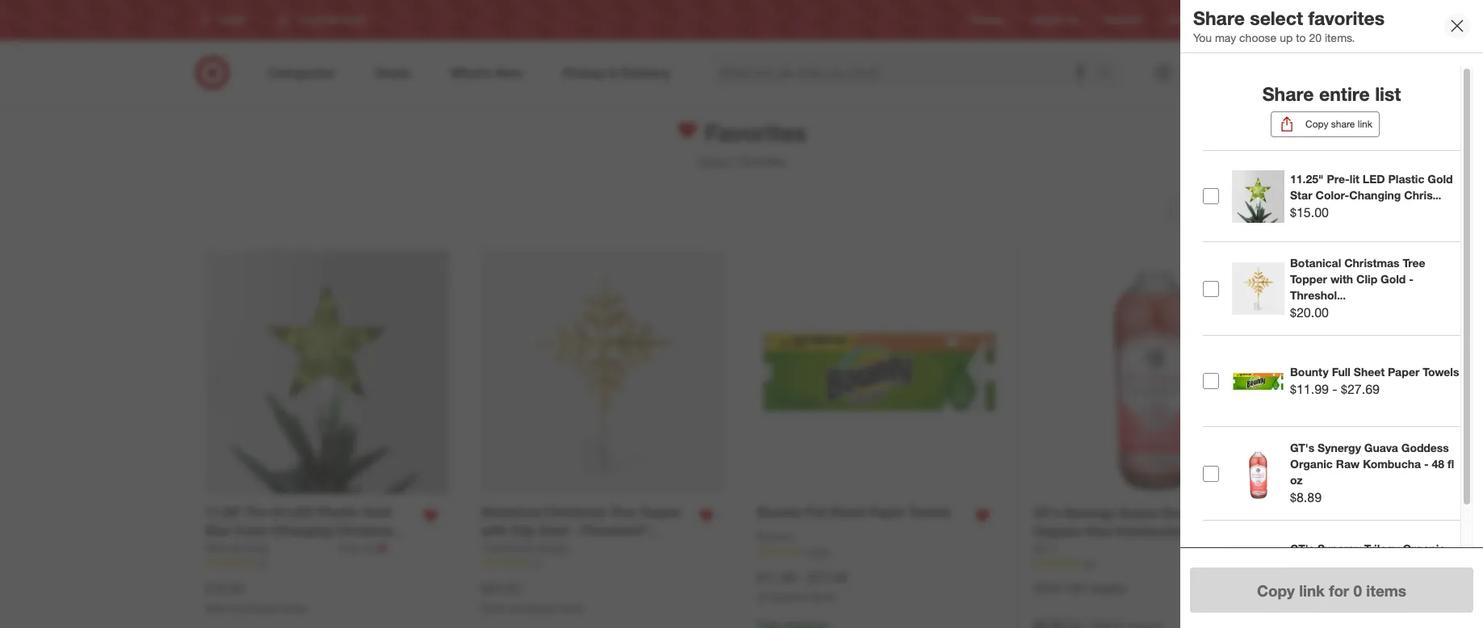 Task type: describe. For each thing, give the bounding box(es) containing it.
11.25" for 11.25" pre-lit led plastic gold star color-changing christmas tree topper - wondershop™
[[205, 504, 243, 520]]

16
[[1423, 558, 1435, 572]]

share select favorites you may choose up to 20 items.
[[1194, 6, 1385, 44]]

at inside only at ¬
[[364, 541, 374, 555]]

star for tree
[[205, 523, 231, 539]]

bounty for bounty full sheet paper towels
[[758, 504, 802, 520]]

fl for gt's synergy trilogy organic vegan raw kombucha - 16 fl oz
[[1438, 558, 1445, 572]]

11.25" pre-lit led plastic gold star color-changing christmas tree topper - wondershop™ link
[[205, 503, 411, 557]]

select
[[1251, 6, 1304, 29]]

redcard
[[1104, 14, 1143, 26]]

oz for gt's synergy trilogy organic vegan raw kombucha - 16 fl oz
[[1448, 558, 1461, 572]]

paper for bounty full sheet paper towels $11.99 - $27.69
[[1389, 365, 1420, 379]]

weekly ad
[[1032, 14, 1078, 26]]

tree for botanical christmas tree topper with clip gold - threshol... $20.00
[[1403, 256, 1426, 270]]

threshold designed w/studio mcgee
[[481, 541, 670, 555]]

threshold
[[481, 541, 532, 555]]

weekly
[[1032, 14, 1063, 26]]

christmas for threshol...
[[1345, 256, 1400, 270]]

only
[[338, 541, 361, 555]]

11.25" pre-lit led plastic gold star color-changing chris... $15.00
[[1291, 172, 1454, 221]]

guava for gt's synergy guava goddess organic raw kombucha - 48 fl oz $8.89
[[1365, 441, 1399, 455]]

christmas for threshold™
[[543, 504, 607, 520]]

bounty for bounty
[[758, 530, 794, 544]]

$15.00 when purchased online
[[205, 581, 308, 615]]

- inside gt's synergy trilogy organic vegan raw kombucha - 16 fl oz
[[1415, 558, 1420, 572]]

stores
[[1270, 14, 1298, 26]]

fl for gt's synergy guava goddess organic raw kombucha - 48 fl oz
[[1214, 523, 1221, 540]]

target circle
[[1168, 14, 1223, 26]]

topper inside 11.25" pre-lit led plastic gold star color-changing christmas tree topper - wondershop™
[[235, 541, 277, 557]]

11 link
[[481, 556, 725, 571]]

registry
[[970, 14, 1006, 26]]

towels for bounty full sheet paper towels
[[909, 504, 951, 520]]

0 horizontal spatial link
[[1300, 581, 1325, 600]]

when for $15.00
[[205, 602, 230, 615]]

bounty full sheet paper towels link
[[758, 503, 951, 522]]

changing for christmas
[[273, 523, 332, 539]]

redcard link
[[1104, 13, 1143, 27]]

search
[[1092, 66, 1130, 82]]

lit for $15.00
[[1350, 172, 1360, 186]]

circle
[[1198, 14, 1223, 26]]

botanical christmas tree topper with clip gold - threshold™ designed with studio mcgee link
[[481, 503, 687, 557]]

- inside gt's synergy guava goddess organic raw kombucha - 48 fl oz $8.89
[[1425, 457, 1429, 471]]

plastic for christmas
[[317, 504, 359, 520]]

snap ebt eligible
[[1034, 582, 1127, 595]]

gold inside 11.25" pre-lit led plastic gold star color-changing christmas tree topper - wondershop™
[[362, 504, 391, 520]]

led for chris...
[[1363, 172, 1386, 186]]

changing for chris...
[[1350, 188, 1402, 202]]

kombucha for gt's synergy guava goddess organic raw kombucha - 48 fl oz $8.89
[[1364, 457, 1422, 471]]

pre- for $15.00
[[1327, 172, 1350, 186]]

gold inside 11.25" pre-lit led plastic gold star color-changing chris... $15.00
[[1428, 172, 1454, 186]]

designed inside botanical christmas tree topper with clip gold - threshold™ designed with studio mcgee
[[481, 541, 538, 557]]

$20.00 inside botanical christmas tree topper with clip gold - threshol... $20.00
[[1291, 305, 1329, 321]]

0
[[1354, 581, 1363, 600]]

topper for threshol...
[[1291, 273, 1328, 286]]

gold inside botanical christmas tree topper with clip gold - threshol... $20.00
[[1381, 273, 1406, 286]]

threshold™
[[580, 523, 649, 539]]

dialog containing share select favorites
[[1181, 0, 1484, 628]]

kombucha for gt's synergy trilogy organic vegan raw kombucha - 16 fl oz
[[1354, 558, 1412, 572]]

0 vertical spatial link
[[1358, 118, 1373, 130]]

copy for copy link for 0 items
[[1258, 581, 1295, 600]]

oz for gt's synergy guava goddess organic raw kombucha - 48 fl oz $8.89
[[1291, 474, 1303, 487]]

search button
[[1092, 55, 1130, 94]]

share for share select favorites you may choose up to 20 items.
[[1194, 6, 1245, 29]]

11.25" pre-lit led plastic gold star color-changing christmas tree topper - wondershop™
[[205, 504, 399, 557]]

trilogy
[[1365, 542, 1400, 555]]

charlotte
[[769, 591, 809, 604]]

15 link
[[205, 556, 449, 571]]

led for christmas
[[288, 504, 314, 520]]

full for bounty full sheet paper towels
[[805, 504, 827, 520]]

find stores
[[1248, 14, 1298, 26]]

2 mcgee from the left
[[633, 541, 670, 555]]

target circle link
[[1168, 13, 1223, 27]]

favorites inside share select favorites you may choose up to 20 items.
[[1309, 6, 1385, 29]]

list
[[1376, 82, 1402, 105]]

ebt
[[1067, 582, 1088, 595]]

share entire list
[[1263, 82, 1402, 105]]

synergy for gt's synergy guava goddess organic raw kombucha - 48 fl oz
[[1065, 505, 1115, 521]]

goddess for gt's synergy guava goddess organic raw kombucha - 48 fl oz
[[1161, 505, 1216, 521]]

synergy for gt's synergy guava goddess organic raw kombucha - 48 fl oz $8.89
[[1318, 441, 1362, 455]]

clip for $20.00
[[1357, 273, 1378, 286]]

vegan
[[1291, 558, 1324, 572]]

¬
[[377, 540, 388, 556]]

2 vertical spatial with
[[541, 541, 567, 557]]

copy share link
[[1306, 118, 1373, 130]]

star for $15.00
[[1291, 188, 1313, 202]]

color- for tree
[[234, 523, 273, 539]]

to
[[1296, 30, 1307, 44]]

with for designed
[[481, 523, 507, 539]]

only at ¬
[[338, 540, 388, 556]]

north
[[811, 591, 836, 604]]

oz for gt's synergy guava goddess organic raw kombucha - 48 fl oz
[[1225, 523, 1239, 540]]

for
[[1330, 581, 1350, 600]]

find
[[1248, 14, 1267, 26]]

clip for designed
[[511, 523, 535, 539]]

eligible
[[1091, 582, 1127, 595]]

items
[[1367, 581, 1407, 600]]

with for $20.00
[[1331, 273, 1354, 286]]

$11.99 inside bounty full sheet paper towels $11.99 - $27.69
[[1291, 381, 1329, 397]]

find stores link
[[1248, 13, 1298, 27]]

gt's synergy trilogy organic vegan raw kombucha - 16 fl oz
[[1291, 542, 1461, 572]]

4579
[[808, 546, 829, 558]]

kombucha for gt's synergy guava goddess organic raw kombucha - 48 fl oz
[[1117, 523, 1183, 540]]

studio
[[571, 541, 611, 557]]

11.25" Pre-lit LED Plastic Gold Star Color-Changing Christmas Tree Topper - Wondershop™, price: $15.00  checkbox
[[1203, 189, 1220, 205]]

0 vertical spatial favorites
[[699, 118, 807, 147]]

- inside gt's synergy guava goddess organic raw kombucha - 48 fl oz
[[1187, 523, 1192, 540]]

paper for bounty full sheet paper towels
[[869, 504, 906, 520]]

bounty full sheet paper towels
[[758, 504, 951, 520]]

Botanical Christmas Tree Topper with Clip Gold - Threshold™ designed with Studio McGee, price: $20.00  checkbox
[[1203, 281, 1220, 297]]

choose
[[1240, 30, 1277, 44]]

copy share link button
[[1271, 112, 1380, 138]]

gt's link
[[1034, 541, 1057, 557]]

target link
[[698, 154, 729, 168]]

favorites inside button
[[1236, 202, 1273, 214]]

gt's for gt's
[[1034, 542, 1057, 556]]

wondershop link
[[205, 540, 335, 556]]

1 vertical spatial favorites
[[740, 154, 785, 168]]

11
[[531, 557, 542, 569]]

threshold designed w/studio mcgee link
[[481, 540, 670, 556]]

may
[[1215, 30, 1237, 44]]

share for share entire list
[[1263, 82, 1315, 105]]

ad
[[1066, 14, 1078, 26]]

sheet for bounty full sheet paper towels
[[830, 504, 866, 520]]

- inside botanical christmas tree topper with clip gold - threshol... $20.00
[[1410, 273, 1414, 286]]

- inside "$11.99 - $27.69 at charlotte north"
[[800, 570, 805, 586]]

purchased for $15.00
[[233, 602, 279, 615]]

online for $15.00
[[282, 602, 308, 615]]

threshol...
[[1291, 289, 1346, 302]]

share for share favorites
[[1208, 202, 1233, 214]]

pre- for tree
[[247, 504, 273, 520]]

botanical for botanical christmas tree topper with clip gold - threshold™ designed with studio mcgee
[[481, 504, 540, 520]]

34
[[1084, 558, 1095, 570]]

purchased for $20.00
[[509, 602, 555, 615]]



Task type: vqa. For each thing, say whether or not it's contained in the screenshot.
'cappuccinos,'
no



Task type: locate. For each thing, give the bounding box(es) containing it.
goddess
[[1402, 441, 1450, 455], [1161, 505, 1216, 521]]

online inside $20.00 when purchased online
[[558, 602, 584, 615]]

synergy up vegan
[[1318, 542, 1362, 555]]

- inside 11.25" pre-lit led plastic gold star color-changing christmas tree topper - wondershop™
[[281, 541, 286, 557]]

link right share
[[1358, 118, 1373, 130]]

gold inside botanical christmas tree topper with clip gold - threshold™ designed with studio mcgee
[[539, 523, 568, 539]]

gt's for gt's synergy guava goddess organic raw kombucha - 48 fl oz $8.89
[[1291, 441, 1315, 455]]

2 online from the left
[[558, 602, 584, 615]]

christmas inside botanical christmas tree topper with clip gold - threshol... $20.00
[[1345, 256, 1400, 270]]

full
[[1332, 365, 1351, 379], [805, 504, 827, 520]]

changing inside 11.25" pre-lit led plastic gold star color-changing chris... $15.00
[[1350, 188, 1402, 202]]

48 inside gt's synergy guava goddess organic raw kombucha - 48 fl oz
[[1196, 523, 1210, 540]]

online
[[282, 602, 308, 615], [558, 602, 584, 615]]

1 vertical spatial towels
[[909, 504, 951, 520]]

organic
[[1291, 457, 1333, 471], [1034, 523, 1083, 540], [1403, 542, 1446, 555]]

fl inside gt's synergy trilogy organic vegan raw kombucha - 16 fl oz
[[1438, 558, 1445, 572]]

0 vertical spatial kombucha
[[1364, 457, 1422, 471]]

gt's inside gt's synergy guava goddess organic raw kombucha - 48 fl oz
[[1034, 505, 1062, 521]]

1 vertical spatial fl
[[1214, 523, 1221, 540]]

kombucha inside gt's synergy guava goddess organic raw kombucha - 48 fl oz
[[1117, 523, 1183, 540]]

11.25" inside 11.25" pre-lit led plastic gold star color-changing chris... $15.00
[[1291, 172, 1324, 186]]

lit inside 11.25" pre-lit led plastic gold star color-changing chris... $15.00
[[1350, 172, 1360, 186]]

topper up threshold™
[[640, 504, 682, 520]]

when
[[205, 602, 230, 615], [481, 602, 507, 615]]

purchased inside $20.00 when purchased online
[[509, 602, 555, 615]]

gt's synergy guava goddess organic raw kombucha - 48 fl oz
[[1034, 505, 1239, 540]]

botanical christmas tree topper with clip gold - threshold™ designed with studio mcgee image
[[481, 250, 725, 494], [481, 250, 725, 494]]

sheet inside bounty full sheet paper towels $11.99 - $27.69
[[1354, 365, 1385, 379]]

copy for copy share link
[[1306, 118, 1329, 130]]

11.25" for 11.25" pre-lit led plastic gold star color-changing chris... $15.00
[[1291, 172, 1324, 186]]

1 vertical spatial plastic
[[317, 504, 359, 520]]

1 horizontal spatial 11.25"
[[1291, 172, 1324, 186]]

star down copy share link button
[[1291, 188, 1313, 202]]

organic up the 16
[[1403, 542, 1446, 555]]

paper inside bounty full sheet paper towels $11.99 - $27.69
[[1389, 365, 1420, 379]]

share
[[1194, 6, 1245, 29], [1263, 82, 1315, 105], [1208, 202, 1233, 214]]

botanical for botanical christmas tree topper with clip gold - threshol... $20.00
[[1291, 256, 1342, 270]]

$15.00 inside 11.25" pre-lit led plastic gold star color-changing chris... $15.00
[[1291, 204, 1329, 221]]

lit
[[1350, 172, 1360, 186], [273, 504, 285, 520]]

2 horizontal spatial with
[[1331, 273, 1354, 286]]

topper inside botanical christmas tree topper with clip gold - threshol... $20.00
[[1291, 273, 1328, 286]]

0 horizontal spatial goddess
[[1161, 505, 1216, 521]]

plastic
[[1389, 172, 1425, 186], [317, 504, 359, 520]]

1 horizontal spatial towels
[[1423, 365, 1460, 379]]

synergy inside gt's synergy guava goddess organic raw kombucha - 48 fl oz
[[1065, 505, 1115, 521]]

share favorites button
[[1170, 196, 1281, 221]]

$8.89
[[1291, 490, 1322, 506]]

copy inside copy link for 0 items button
[[1258, 581, 1295, 600]]

34 link
[[1034, 557, 1279, 571]]

2 vertical spatial share
[[1208, 202, 1233, 214]]

1 when from the left
[[205, 602, 230, 615]]

purchased inside $15.00 when purchased online
[[233, 602, 279, 615]]

botanical inside botanical christmas tree topper with clip gold - threshol... $20.00
[[1291, 256, 1342, 270]]

guava for gt's synergy guava goddess organic raw kombucha - 48 fl oz
[[1119, 505, 1157, 521]]

designed
[[481, 541, 538, 557], [535, 541, 582, 555]]

paper
[[1389, 365, 1420, 379], [869, 504, 906, 520]]

share inside 'share favorites' button
[[1208, 202, 1233, 214]]

oz inside gt's synergy guava goddess organic raw kombucha - 48 fl oz $8.89
[[1291, 474, 1303, 487]]

led inside 11.25" pre-lit led plastic gold star color-changing chris... $15.00
[[1363, 172, 1386, 186]]

bounty down threshol...
[[1291, 365, 1329, 379]]

fl for gt's synergy guava goddess organic raw kombucha - 48 fl oz $8.89
[[1448, 457, 1455, 471]]

gt's up "gt's" "link"
[[1034, 505, 1062, 521]]

1 horizontal spatial sheet
[[1354, 365, 1385, 379]]

pre-
[[1327, 172, 1350, 186], [247, 504, 273, 520]]

11.25&#34; pre-lit led plastic gold star color-changing christmas tree topper - wondershop&#8482; image
[[1232, 170, 1285, 223], [1232, 170, 1285, 223]]

2 designed from the left
[[535, 541, 582, 555]]

gt's up $8.89
[[1291, 441, 1315, 455]]

clip
[[1357, 273, 1378, 286], [511, 523, 535, 539]]

0 vertical spatial full
[[1332, 365, 1351, 379]]

0 vertical spatial plastic
[[1389, 172, 1425, 186]]

0 horizontal spatial christmas
[[336, 523, 399, 539]]

2 vertical spatial raw
[[1327, 558, 1351, 572]]

color- inside 11.25" pre-lit led plastic gold star color-changing christmas tree topper - wondershop™
[[234, 523, 273, 539]]

organic inside gt's synergy guava goddess organic raw kombucha - 48 fl oz
[[1034, 523, 1083, 540]]

tree left 15
[[205, 541, 231, 557]]

bounty inside bounty full sheet paper towels $11.99 - $27.69
[[1291, 365, 1329, 379]]

raw inside gt's synergy guava goddess organic raw kombucha - 48 fl oz $8.89
[[1337, 457, 1360, 471]]

raw for gt's synergy guava goddess organic raw kombucha - 48 fl oz $8.89
[[1337, 457, 1360, 471]]

1 vertical spatial 11.25"
[[205, 504, 243, 520]]

1 horizontal spatial target
[[1168, 14, 1195, 26]]

raw for gt's synergy guava goddess organic raw kombucha - 48 fl oz
[[1086, 523, 1113, 540]]

pre- inside 11.25" pre-lit led plastic gold star color-changing christmas tree topper - wondershop™
[[247, 504, 273, 520]]

kombucha
[[1364, 457, 1422, 471], [1117, 523, 1183, 540], [1354, 558, 1412, 572]]

pre- up wondershop link
[[247, 504, 273, 520]]

11.25" pre-lit led plastic gold star color-changing christmas tree topper - wondershop™ image
[[205, 250, 449, 494], [205, 250, 449, 494]]

0 horizontal spatial paper
[[869, 504, 906, 520]]

1 vertical spatial raw
[[1086, 523, 1113, 540]]

What can we help you find? suggestions appear below search field
[[710, 55, 1103, 90]]

gt's for gt's synergy trilogy organic vegan raw kombucha - 16 fl oz
[[1291, 542, 1315, 555]]

changing up wondershop™
[[273, 523, 332, 539]]

christmas up threshold designed w/studio mcgee
[[543, 504, 607, 520]]

guava inside gt's synergy guava goddess organic raw kombucha - 48 fl oz
[[1119, 505, 1157, 521]]

oz inside gt's synergy guava goddess organic raw kombucha - 48 fl oz
[[1225, 523, 1239, 540]]

11.25" down copy share link button
[[1291, 172, 1324, 186]]

goddess inside gt's synergy guava goddess organic raw kombucha - 48 fl oz $8.89
[[1402, 441, 1450, 455]]

gold
[[1428, 172, 1454, 186], [1381, 273, 1406, 286], [362, 504, 391, 520], [539, 523, 568, 539]]

0 vertical spatial towels
[[1423, 365, 1460, 379]]

snap
[[1034, 582, 1064, 595]]

led inside 11.25" pre-lit led plastic gold star color-changing christmas tree topper - wondershop™
[[288, 504, 314, 520]]

0 vertical spatial paper
[[1389, 365, 1420, 379]]

0 horizontal spatial full
[[805, 504, 827, 520]]

star up wondershop
[[205, 523, 231, 539]]

1 horizontal spatial when
[[481, 602, 507, 615]]

christmas up only at ¬
[[336, 523, 399, 539]]

tree inside botanical christmas tree topper with clip gold - threshold™ designed with studio mcgee
[[610, 504, 636, 520]]

changing
[[1350, 188, 1402, 202], [273, 523, 332, 539]]

guava down bounty full sheet paper towels $11.99 - $27.69
[[1365, 441, 1399, 455]]

changing inside 11.25" pre-lit led plastic gold star color-changing christmas tree topper - wondershop™
[[273, 523, 332, 539]]

favorites right /
[[740, 154, 785, 168]]

$11.99 inside "$11.99 - $27.69 at charlotte north"
[[758, 570, 796, 586]]

copy down vegan
[[1258, 581, 1295, 600]]

full inside bounty full sheet paper towels $11.99 - $27.69
[[1332, 365, 1351, 379]]

kombucha inside gt's synergy trilogy organic vegan raw kombucha - 16 fl oz
[[1354, 558, 1412, 572]]

11.25"
[[1291, 172, 1324, 186], [205, 504, 243, 520]]

2 vertical spatial fl
[[1438, 558, 1445, 572]]

gt&#39;s synergy trilogy organic vegan raw kombucha - 16 fl oz image
[[1232, 540, 1285, 593], [1232, 540, 1285, 593]]

1 horizontal spatial link
[[1358, 118, 1373, 130]]

48 for gt's synergy guava goddess organic raw kombucha - 48 fl oz $8.89
[[1432, 457, 1445, 471]]

when inside $15.00 when purchased online
[[205, 602, 230, 615]]

color- up wondershop
[[234, 523, 273, 539]]

target for target / favorites
[[698, 154, 729, 168]]

designed up 11
[[535, 541, 582, 555]]

copy inside copy share link button
[[1306, 118, 1329, 130]]

2 horizontal spatial oz
[[1448, 558, 1461, 572]]

topper up threshol...
[[1291, 273, 1328, 286]]

fl inside gt's synergy guava goddess organic raw kombucha - 48 fl oz $8.89
[[1448, 457, 1455, 471]]

online down the 15 link
[[282, 602, 308, 615]]

2 vertical spatial oz
[[1448, 558, 1461, 572]]

0 vertical spatial favorites
[[1309, 6, 1385, 29]]

at inside "$11.99 - $27.69 at charlotte north"
[[758, 591, 766, 604]]

1 vertical spatial copy
[[1258, 581, 1295, 600]]

guava
[[1365, 441, 1399, 455], [1119, 505, 1157, 521]]

gt's inside gt's synergy guava goddess organic raw kombucha - 48 fl oz $8.89
[[1291, 441, 1315, 455]]

1 vertical spatial goddess
[[1161, 505, 1216, 521]]

0 vertical spatial goddess
[[1402, 441, 1450, 455]]

towels for bounty full sheet paper towels $11.99 - $27.69
[[1423, 365, 1460, 379]]

color-
[[1316, 188, 1350, 202], [234, 523, 273, 539]]

0 horizontal spatial lit
[[273, 504, 285, 520]]

0 horizontal spatial guava
[[1119, 505, 1157, 521]]

1 vertical spatial with
[[481, 523, 507, 539]]

0 vertical spatial christmas
[[1345, 256, 1400, 270]]

clip inside botanical christmas tree topper with clip gold - threshold™ designed with studio mcgee
[[511, 523, 535, 539]]

1 vertical spatial color-
[[234, 523, 273, 539]]

purchased down 11
[[509, 602, 555, 615]]

botanical inside botanical christmas tree topper with clip gold - threshold™ designed with studio mcgee
[[481, 504, 540, 520]]

$20.00 when purchased online
[[481, 581, 584, 615]]

goddess for gt's synergy guava goddess organic raw kombucha - 48 fl oz $8.89
[[1402, 441, 1450, 455]]

1 vertical spatial tree
[[610, 504, 636, 520]]

synergy up 34
[[1065, 505, 1115, 521]]

$27.69
[[1342, 381, 1380, 397], [809, 570, 847, 586]]

48 for gt's synergy guava goddess organic raw kombucha - 48 fl oz
[[1196, 523, 1210, 540]]

mcgee
[[614, 541, 658, 557], [633, 541, 670, 555]]

0 horizontal spatial fl
[[1214, 523, 1221, 540]]

20
[[1310, 30, 1322, 44]]

- inside bounty full sheet paper towels $11.99 - $27.69
[[1333, 381, 1338, 397]]

1 horizontal spatial led
[[1363, 172, 1386, 186]]

GT's Synergy Guava Goddess Organic Raw Kombucha - 48 fl oz, price: $8.89  checkbox
[[1203, 466, 1220, 482]]

$20.00 down threshol...
[[1291, 305, 1329, 321]]

bounty link
[[758, 529, 794, 545]]

full for bounty full sheet paper towels $11.99 - $27.69
[[1332, 365, 1351, 379]]

-
[[1410, 273, 1414, 286], [1333, 381, 1338, 397], [1425, 457, 1429, 471], [571, 523, 576, 539], [1187, 523, 1192, 540], [281, 541, 286, 557], [1415, 558, 1420, 572], [800, 570, 805, 586]]

0 horizontal spatial organic
[[1034, 523, 1083, 540]]

plastic for chris...
[[1389, 172, 1425, 186]]

target for target circle
[[1168, 14, 1195, 26]]

1 horizontal spatial plastic
[[1389, 172, 1425, 186]]

botanical christmas tree topper with clip gold - threshol... $20.00
[[1291, 256, 1426, 321]]

48 inside gt's synergy guava goddess organic raw kombucha - 48 fl oz $8.89
[[1432, 457, 1445, 471]]

star inside 11.25" pre-lit led plastic gold star color-changing chris... $15.00
[[1291, 188, 1313, 202]]

gt's
[[1291, 441, 1315, 455], [1034, 505, 1062, 521], [1291, 542, 1315, 555], [1034, 542, 1057, 556]]

you
[[1194, 30, 1212, 44]]

kombucha inside gt's synergy guava goddess organic raw kombucha - 48 fl oz $8.89
[[1364, 457, 1422, 471]]

1 vertical spatial clip
[[511, 523, 535, 539]]

1 online from the left
[[282, 602, 308, 615]]

botanical up threshold
[[481, 504, 540, 520]]

when down threshold
[[481, 602, 507, 615]]

topper for threshold™
[[640, 504, 682, 520]]

plastic inside 11.25" pre-lit led plastic gold star color-changing chris... $15.00
[[1389, 172, 1425, 186]]

1 horizontal spatial lit
[[1350, 172, 1360, 186]]

0 horizontal spatial copy
[[1258, 581, 1295, 600]]

copy link for 0 items
[[1258, 581, 1407, 600]]

lit inside 11.25" pre-lit led plastic gold star color-changing christmas tree topper - wondershop™
[[273, 504, 285, 520]]

gt's up vegan
[[1291, 542, 1315, 555]]

target / favorites
[[698, 154, 785, 168]]

when down wondershop
[[205, 602, 230, 615]]

christmas inside 11.25" pre-lit led plastic gold star color-changing christmas tree topper - wondershop™
[[336, 523, 399, 539]]

clip inside botanical christmas tree topper with clip gold - threshol... $20.00
[[1357, 273, 1378, 286]]

1 vertical spatial organic
[[1034, 523, 1083, 540]]

0 horizontal spatial topper
[[235, 541, 277, 557]]

raw for gt's synergy trilogy organic vegan raw kombucha - 16 fl oz
[[1327, 558, 1351, 572]]

led down copy share link
[[1363, 172, 1386, 186]]

link
[[1358, 118, 1373, 130], [1300, 581, 1325, 600]]

copy link for 0 items button
[[1191, 568, 1474, 613]]

gt's synergy guava goddess organic raw kombucha - 48 fl oz image
[[1034, 250, 1279, 495], [1034, 250, 1279, 495]]

bounty up bounty link
[[758, 504, 802, 520]]

organic up $8.89
[[1291, 457, 1333, 471]]

1 horizontal spatial $20.00
[[1291, 305, 1329, 321]]

1 horizontal spatial $15.00
[[1291, 204, 1329, 221]]

guava inside gt's synergy guava goddess organic raw kombucha - 48 fl oz $8.89
[[1365, 441, 1399, 455]]

led up wondershop link
[[288, 504, 314, 520]]

pre- down copy share link
[[1327, 172, 1350, 186]]

full down threshol...
[[1332, 365, 1351, 379]]

2 purchased from the left
[[509, 602, 555, 615]]

$20.00 down threshold
[[481, 581, 520, 597]]

organic inside gt's synergy trilogy organic vegan raw kombucha - 16 fl oz
[[1403, 542, 1446, 555]]

with inside botanical christmas tree topper with clip gold - threshol... $20.00
[[1331, 273, 1354, 286]]

lit for tree
[[273, 504, 285, 520]]

gt's synergy guava goddess organic raw kombucha - 48 fl oz $8.89
[[1291, 441, 1455, 506]]

synergy inside gt's synergy trilogy organic vegan raw kombucha - 16 fl oz
[[1318, 542, 1362, 555]]

favorites up target / favorites
[[699, 118, 807, 147]]

0 horizontal spatial favorites
[[1236, 202, 1273, 214]]

bounty full sheet paper towels $11.99 - $27.69
[[1291, 365, 1460, 397]]

$15.00 inside $15.00 when purchased online
[[205, 581, 244, 597]]

1 purchased from the left
[[233, 602, 279, 615]]

2 when from the left
[[481, 602, 507, 615]]

1 vertical spatial lit
[[273, 504, 285, 520]]

0 vertical spatial synergy
[[1318, 441, 1362, 455]]

registry link
[[970, 13, 1006, 27]]

tree for botanical christmas tree topper with clip gold - threshold™ designed with studio mcgee
[[610, 504, 636, 520]]

gt's synergy guava goddess organic raw kombucha - 48 fl oz link
[[1034, 504, 1241, 541]]

- inside botanical christmas tree topper with clip gold - threshold™ designed with studio mcgee
[[571, 523, 576, 539]]

0 vertical spatial at
[[364, 541, 374, 555]]

$15.00 right share favorites
[[1291, 204, 1329, 221]]

1 horizontal spatial 48
[[1432, 457, 1445, 471]]

copy
[[1306, 118, 1329, 130], [1258, 581, 1295, 600]]

tree up threshold™
[[610, 504, 636, 520]]

1 horizontal spatial goddess
[[1402, 441, 1450, 455]]

0 vertical spatial copy
[[1306, 118, 1329, 130]]

towels
[[1423, 365, 1460, 379], [909, 504, 951, 520]]

wondershop
[[205, 541, 270, 555]]

0 horizontal spatial $11.99
[[758, 570, 796, 586]]

organic for gt's synergy guava goddess organic raw kombucha - 48 fl oz
[[1034, 523, 1083, 540]]

organic inside gt's synergy guava goddess organic raw kombucha - 48 fl oz $8.89
[[1291, 457, 1333, 471]]

$27.69 inside "$11.99 - $27.69 at charlotte north"
[[809, 570, 847, 586]]

0 horizontal spatial target
[[698, 154, 729, 168]]

0 vertical spatial clip
[[1357, 273, 1378, 286]]

/
[[733, 154, 736, 168]]

chris...
[[1405, 188, 1442, 202]]

share
[[1332, 118, 1356, 130]]

1 mcgee from the left
[[614, 541, 658, 557]]

target
[[1168, 14, 1195, 26], [698, 154, 729, 168]]

0 vertical spatial changing
[[1350, 188, 1402, 202]]

color- down copy share link button
[[1316, 188, 1350, 202]]

sheet
[[1354, 365, 1385, 379], [830, 504, 866, 520]]

2 horizontal spatial topper
[[1291, 273, 1328, 286]]

full up 4579 at the bottom of the page
[[805, 504, 827, 520]]

tree inside botanical christmas tree topper with clip gold - threshol... $20.00
[[1403, 256, 1426, 270]]

0 horizontal spatial at
[[364, 541, 374, 555]]

bounty up "$11.99 - $27.69 at charlotte north"
[[758, 530, 794, 544]]

gt's inside gt's synergy trilogy organic vegan raw kombucha - 16 fl oz
[[1291, 542, 1315, 555]]

1 horizontal spatial paper
[[1389, 365, 1420, 379]]

0 vertical spatial pre-
[[1327, 172, 1350, 186]]

at left charlotte
[[758, 591, 766, 604]]

2 vertical spatial synergy
[[1318, 542, 1362, 555]]

fl inside gt's synergy guava goddess organic raw kombucha - 48 fl oz
[[1214, 523, 1221, 540]]

$15.00 down wondershop
[[205, 581, 244, 597]]

0 horizontal spatial $20.00
[[481, 581, 520, 597]]

synergy inside gt's synergy guava goddess organic raw kombucha - 48 fl oz $8.89
[[1318, 441, 1362, 455]]

synergy up $8.89
[[1318, 441, 1362, 455]]

1 horizontal spatial favorites
[[1309, 6, 1385, 29]]

lit down share
[[1350, 172, 1360, 186]]

up
[[1280, 30, 1293, 44]]

1 vertical spatial full
[[805, 504, 827, 520]]

0 vertical spatial $15.00
[[1291, 204, 1329, 221]]

oz
[[1291, 474, 1303, 487], [1225, 523, 1239, 540], [1448, 558, 1461, 572]]

tree inside 11.25" pre-lit led plastic gold star color-changing christmas tree topper - wondershop™
[[205, 541, 231, 557]]

2 vertical spatial kombucha
[[1354, 558, 1412, 572]]

1 horizontal spatial with
[[541, 541, 567, 557]]

color- for $15.00
[[1316, 188, 1350, 202]]

raw inside gt's synergy guava goddess organic raw kombucha - 48 fl oz
[[1086, 523, 1113, 540]]

entire
[[1320, 82, 1370, 105]]

online down 11 link
[[558, 602, 584, 615]]

0 horizontal spatial led
[[288, 504, 314, 520]]

items.
[[1325, 30, 1356, 44]]

at left ¬
[[364, 541, 374, 555]]

raw inside gt's synergy trilogy organic vegan raw kombucha - 16 fl oz
[[1327, 558, 1351, 572]]

0 horizontal spatial $27.69
[[809, 570, 847, 586]]

w/studio
[[585, 541, 630, 555]]

botanical up threshol...
[[1291, 256, 1342, 270]]

1 vertical spatial sheet
[[830, 504, 866, 520]]

tree
[[1403, 256, 1426, 270], [610, 504, 636, 520], [205, 541, 231, 557]]

favorites right '11.25" pre-lit led plastic gold star color-changing christmas tree topper - wondershop™, price: $15.00' checkbox
[[1236, 202, 1273, 214]]

Bounty Full Sheet Paper Towels, price: $11.99 - $27.69  checkbox
[[1203, 373, 1220, 390]]

1 horizontal spatial changing
[[1350, 188, 1402, 202]]

4579 link
[[758, 545, 1002, 560]]

sheet for bounty full sheet paper towels $11.99 - $27.69
[[1354, 365, 1385, 379]]

organic for gt's synergy guava goddess organic raw kombucha - 48 fl oz $8.89
[[1291, 457, 1333, 471]]

0 vertical spatial share
[[1194, 6, 1245, 29]]

dialog
[[1181, 0, 1484, 628]]

fl
[[1448, 457, 1455, 471], [1214, 523, 1221, 540], [1438, 558, 1445, 572]]

1 vertical spatial botanical
[[481, 504, 540, 520]]

when inside $20.00 when purchased online
[[481, 602, 507, 615]]

guava up 34 link
[[1119, 505, 1157, 521]]

gt&#39;s synergy guava goddess organic raw kombucha - 48 fl oz image
[[1232, 448, 1285, 500], [1232, 448, 1285, 500]]

christmas up threshol...
[[1345, 256, 1400, 270]]

$27.69 inside bounty full sheet paper towels $11.99 - $27.69
[[1342, 381, 1380, 397]]

0 horizontal spatial when
[[205, 602, 230, 615]]

1 designed from the left
[[481, 541, 538, 557]]

1 horizontal spatial organic
[[1291, 457, 1333, 471]]

color- inside 11.25" pre-lit led plastic gold star color-changing chris... $15.00
[[1316, 188, 1350, 202]]

christmas
[[1345, 256, 1400, 270], [543, 504, 607, 520], [336, 523, 399, 539]]

bounty
[[1291, 365, 1329, 379], [758, 504, 802, 520], [758, 530, 794, 544]]

copy left share
[[1306, 118, 1329, 130]]

christmas inside botanical christmas tree topper with clip gold - threshold™ designed with studio mcgee
[[543, 504, 607, 520]]

designed up $20.00 when purchased online
[[481, 541, 538, 557]]

botanical christmas tree topper with clip gold - threshold&#8482; designed with studio mcgee image
[[1232, 263, 1285, 315], [1232, 263, 1285, 315]]

changing left chris...
[[1350, 188, 1402, 202]]

link down vegan
[[1300, 581, 1325, 600]]

11.25" inside 11.25" pre-lit led plastic gold star color-changing christmas tree topper - wondershop™
[[205, 504, 243, 520]]

tree down chris...
[[1403, 256, 1426, 270]]

11.25" up wondershop
[[205, 504, 243, 520]]

star inside 11.25" pre-lit led plastic gold star color-changing christmas tree topper - wondershop™
[[205, 523, 231, 539]]

topper up $15.00 when purchased online
[[235, 541, 277, 557]]

organic up "gt's" "link"
[[1034, 523, 1083, 540]]

plastic inside 11.25" pre-lit led plastic gold star color-changing christmas tree topper - wondershop™
[[317, 504, 359, 520]]

15
[[255, 557, 266, 569]]

towels inside bounty full sheet paper towels $11.99 - $27.69
[[1423, 365, 1460, 379]]

goddess inside gt's synergy guava goddess organic raw kombucha - 48 fl oz
[[1161, 505, 1216, 521]]

bounty for bounty full sheet paper towels $11.99 - $27.69
[[1291, 365, 1329, 379]]

online inside $15.00 when purchased online
[[282, 602, 308, 615]]

favorites up items.
[[1309, 6, 1385, 29]]

towels inside bounty full sheet paper towels link
[[909, 504, 951, 520]]

gt's up 'snap'
[[1034, 542, 1057, 556]]

gt's for gt's synergy guava goddess organic raw kombucha - 48 fl oz
[[1034, 505, 1062, 521]]

1 horizontal spatial oz
[[1291, 474, 1303, 487]]

when for $20.00
[[481, 602, 507, 615]]

1 horizontal spatial $11.99
[[1291, 381, 1329, 397]]

target left /
[[698, 154, 729, 168]]

1 horizontal spatial fl
[[1438, 558, 1445, 572]]

mcgee inside botanical christmas tree topper with clip gold - threshold™ designed with studio mcgee
[[614, 541, 658, 557]]

0 vertical spatial sheet
[[1354, 365, 1385, 379]]

topper inside botanical christmas tree topper with clip gold - threshold™ designed with studio mcgee
[[640, 504, 682, 520]]

1 horizontal spatial topper
[[640, 504, 682, 520]]

online for $20.00
[[558, 602, 584, 615]]

$11.99
[[1291, 381, 1329, 397], [758, 570, 796, 586]]

wondershop™
[[290, 541, 374, 557]]

pre- inside 11.25" pre-lit led plastic gold star color-changing chris... $15.00
[[1327, 172, 1350, 186]]

share favorites
[[1208, 202, 1273, 214]]

synergy for gt's synergy trilogy organic vegan raw kombucha - 16 fl oz
[[1318, 542, 1362, 555]]

lit up wondershop link
[[273, 504, 285, 520]]

2 vertical spatial organic
[[1403, 542, 1446, 555]]

plastic up chris...
[[1389, 172, 1425, 186]]

weekly ad link
[[1032, 13, 1078, 27]]

target up the you
[[1168, 14, 1195, 26]]

2 horizontal spatial fl
[[1448, 457, 1455, 471]]

$11.99 - $27.69 at charlotte north
[[758, 570, 847, 604]]

plastic up wondershop™
[[317, 504, 359, 520]]

oz inside gt's synergy trilogy organic vegan raw kombucha - 16 fl oz
[[1448, 558, 1461, 572]]

purchased down 15
[[233, 602, 279, 615]]

1 horizontal spatial tree
[[610, 504, 636, 520]]

1 vertical spatial pre-
[[247, 504, 273, 520]]

share inside share select favorites you may choose up to 20 items.
[[1194, 6, 1245, 29]]

0 vertical spatial topper
[[1291, 273, 1328, 286]]

bounty full sheet paper towels image
[[758, 250, 1002, 494], [758, 250, 1002, 494], [1232, 355, 1285, 408], [1232, 355, 1285, 408]]

1 vertical spatial target
[[698, 154, 729, 168]]

0 vertical spatial tree
[[1403, 256, 1426, 270]]

2 vertical spatial tree
[[205, 541, 231, 557]]

botanical christmas tree topper with clip gold - threshold™ designed with studio mcgee
[[481, 504, 682, 557]]

1 horizontal spatial botanical
[[1291, 256, 1342, 270]]

at
[[364, 541, 374, 555], [758, 591, 766, 604]]

$20.00 inside $20.00 when purchased online
[[481, 581, 520, 597]]

$20.00
[[1291, 305, 1329, 321], [481, 581, 520, 597]]

0 horizontal spatial purchased
[[233, 602, 279, 615]]

GT's Synergy Trilogy Organic Vegan Raw Kombucha - 16 fl oz checkbox
[[1203, 558, 1220, 574]]

1 vertical spatial topper
[[640, 504, 682, 520]]

1 vertical spatial christmas
[[543, 504, 607, 520]]

0 horizontal spatial pre-
[[247, 504, 273, 520]]

with
[[1331, 273, 1354, 286], [481, 523, 507, 539], [541, 541, 567, 557]]

0 vertical spatial led
[[1363, 172, 1386, 186]]

1 vertical spatial at
[[758, 591, 766, 604]]



